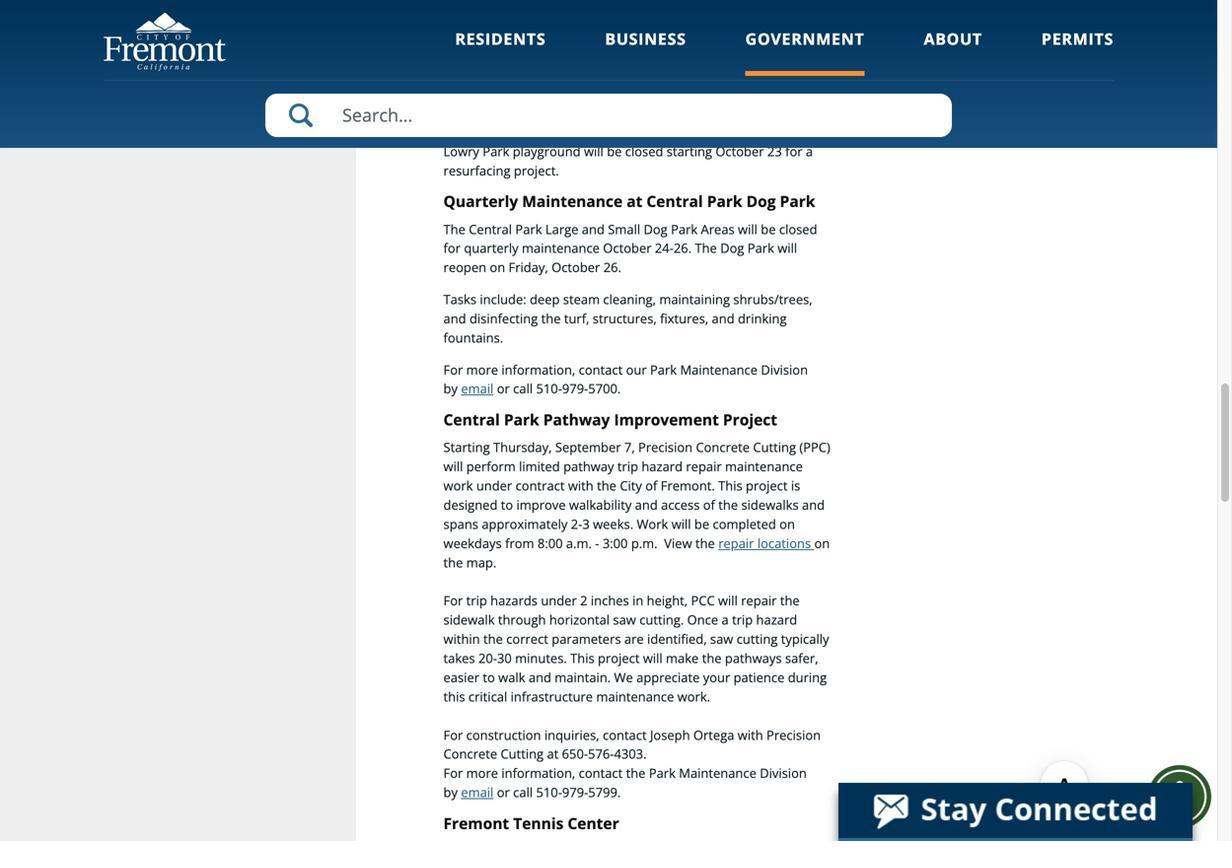 Task type: vqa. For each thing, say whether or not it's contained in the screenshot.
bottom 5799.
yes



Task type: locate. For each thing, give the bounding box(es) containing it.
5799.
[[639, 34, 671, 52], [589, 784, 621, 802]]

0 vertical spatial division
[[444, 34, 491, 52]]

1 horizontal spatial cutting
[[753, 439, 797, 457]]

reopen
[[444, 259, 487, 276]]

0 horizontal spatial a
[[722, 612, 729, 629]]

this
[[444, 688, 465, 706]]

information, up "closed"
[[512, 15, 586, 33]]

email link up fremont
[[461, 784, 494, 802]]

structures,
[[593, 310, 657, 328]]

maintenance up large
[[522, 191, 623, 212]]

1 vertical spatial of
[[703, 497, 715, 514]]

the down areas
[[695, 240, 717, 257]]

1 horizontal spatial on
[[780, 516, 795, 533]]

maintenance up until
[[733, 15, 810, 33]]

0 horizontal spatial 5799.
[[589, 784, 621, 802]]

project inside for trip hazards under 2 inches in height, pcc will repair the sidewalk through horizontal saw cutting. once a trip hazard within the correct parameters are identified, saw cutting typically takes 20-30 minutes. this project will make the pathways safer, easier to walk and maintain. we appreciate your patience during this critical infrastructure maintenance work.
[[598, 650, 640, 668]]

email or call 510-979-5799. up the 'tennis'
[[461, 784, 624, 802]]

tasks
[[444, 291, 477, 308]]

contact inside for more information, contact our park maintenance division by
[[579, 361, 623, 379]]

trip down 7,
[[618, 458, 639, 476]]

more inside for construction inquiries, contact joseph ortega with precision concrete cutting at 650-576-4303. for more information, contact the park maintenance division by
[[467, 765, 498, 783]]

center
[[568, 814, 620, 834]]

the
[[542, 310, 561, 328], [597, 477, 617, 495], [719, 497, 738, 514], [696, 535, 715, 553], [444, 554, 463, 572], [781, 592, 800, 610], [484, 631, 503, 649], [702, 650, 722, 668], [626, 765, 646, 783]]

during
[[788, 669, 827, 687]]

by down further
[[494, 34, 508, 52]]

with down pathway
[[568, 477, 594, 495]]

with
[[568, 477, 594, 495], [738, 727, 764, 744]]

1 vertical spatial friday,
[[509, 259, 549, 276]]

2-
[[571, 516, 583, 533]]

on up locations
[[780, 516, 795, 533]]

(ppc)
[[800, 439, 831, 457]]

2
[[580, 592, 588, 610]]

be inside "quarterly maintenance at central park dog park the central park large and small dog park areas will be closed for quarterly maintenance october 24-26. the dog park will reopen on friday, october 26."
[[761, 220, 776, 238]]

13,
[[539, 110, 557, 128]]

call up "closed"
[[564, 34, 583, 52]]

maintenance inside "quarterly maintenance at central park dog park the central park large and small dog park areas will be closed for quarterly maintenance october 24-26. the dog park will reopen on friday, october 26."
[[522, 191, 623, 212]]

precision
[[639, 439, 693, 457], [767, 727, 821, 744]]

0 vertical spatial by
[[494, 34, 508, 52]]

appreciate
[[637, 669, 700, 687]]

turf,
[[564, 310, 590, 328]]

2 vertical spatial dog
[[721, 240, 745, 257]]

1 horizontal spatial with
[[738, 727, 764, 744]]

be down access
[[695, 516, 710, 533]]

with inside for construction inquiries, contact joseph ortega with precision concrete cutting at 650-576-4303. for more information, contact the park maintenance division by
[[738, 727, 764, 744]]

call for or call 510-979-5799.
[[564, 34, 583, 52]]

0 vertical spatial be
[[607, 142, 622, 160]]

hazard inside starting thursday, september 7, precision concrete cutting (ppc) will perform limited pathway trip hazard repair maintenance work under contract with the city of fremont. this project is designed to improve walkability and access of the sidewalks and spans approximately 2-3 weeks. work will be completed on weekdays from 8:00 a.m. - 3:00 p.m.  view the
[[642, 458, 683, 476]]

979-
[[613, 34, 639, 52], [562, 380, 589, 398], [562, 784, 589, 802]]

0 vertical spatial 510-
[[587, 34, 613, 52]]

the down quarterly at the left top
[[444, 220, 466, 238]]

more down fountains.
[[467, 361, 498, 379]]

for down brookvale
[[592, 110, 610, 128]]

hazard up fremont.
[[642, 458, 683, 476]]

our
[[679, 15, 699, 33], [626, 361, 647, 379]]

2 horizontal spatial for
[[786, 142, 803, 160]]

0 vertical spatial to
[[501, 497, 513, 514]]

more inside for more information, contact our park maintenance division by
[[467, 361, 498, 379]]

email link for email or call 510-979-5799.
[[512, 34, 544, 52]]

2 for from the top
[[444, 361, 463, 379]]

starting
[[667, 142, 713, 160]]

repair locations
[[719, 535, 815, 553]]

email
[[512, 34, 544, 52], [461, 380, 494, 398], [461, 784, 494, 802]]

or up fremont
[[497, 784, 510, 802]]

0 horizontal spatial cutting
[[501, 746, 544, 764]]

1 vertical spatial closed
[[626, 142, 664, 160]]

are right the playgrounds on the right of the page
[[731, 91, 750, 109]]

park down the joseph
[[649, 765, 676, 783]]

park right business
[[703, 15, 729, 33]]

0 horizontal spatial on
[[490, 259, 505, 276]]

1 vertical spatial to
[[483, 669, 495, 687]]

government
[[746, 28, 865, 49]]

information, up email or call 510-979-5700.
[[502, 361, 576, 379]]

0 vertical spatial email link
[[512, 34, 544, 52]]

dog down 23
[[747, 191, 776, 212]]

0 vertical spatial repair
[[686, 458, 722, 476]]

1 vertical spatial for
[[786, 142, 803, 160]]

our inside for further information, please contact our park maintenance division by
[[679, 15, 699, 33]]

repair inside for trip hazards under 2 inches in height, pcc will repair the sidewalk through horizontal saw cutting. once a trip hazard within the correct parameters are identified, saw cutting typically takes 20-30 minutes. this project will make the pathways safer, easier to walk and maintain. we appreciate your patience during this critical infrastructure maintenance work.
[[741, 592, 777, 610]]

permits
[[1042, 28, 1114, 49]]

map.
[[467, 554, 497, 572]]

2 vertical spatial maintenance
[[597, 688, 674, 706]]

shrubs/trees,
[[734, 291, 813, 308]]

saw down once
[[711, 631, 734, 649]]

by inside for further information, please contact our park maintenance division by
[[494, 34, 508, 52]]

be down search text field
[[607, 142, 622, 160]]

979- for contact
[[562, 380, 589, 398]]

1 vertical spatial project
[[598, 650, 640, 668]]

be
[[607, 142, 622, 160], [761, 220, 776, 238], [695, 516, 710, 533]]

quarterly
[[444, 191, 518, 212]]

email down fountains.
[[461, 380, 494, 398]]

maintenance inside "quarterly maintenance at central park dog park the central park large and small dog park areas will be closed for quarterly maintenance october 24-26. the dog park will reopen on friday, october 26."
[[522, 240, 600, 257]]

1 horizontal spatial of
[[703, 497, 715, 514]]

and
[[534, 91, 557, 109], [582, 220, 605, 238], [444, 310, 466, 328], [712, 310, 735, 328], [635, 497, 658, 514], [802, 497, 825, 514], [529, 669, 552, 687]]

0 vertical spatial or
[[547, 34, 560, 52]]

this up "maintain."
[[571, 650, 595, 668]]

for trip hazards under 2 inches in height, pcc will repair the sidewalk through horizontal saw cutting. once a trip hazard within the correct parameters are identified, saw cutting typically takes 20-30 minutes. this project will make the pathways safer, easier to walk and maintain. we appreciate your patience during this critical infrastructure maintenance work.
[[444, 592, 830, 706]]

0 horizontal spatial this
[[571, 650, 595, 668]]

1 vertical spatial this
[[571, 650, 595, 668]]

or for or call 510-979-5700.
[[497, 380, 510, 398]]

0 vertical spatial concrete
[[696, 439, 750, 457]]

by down fountains.
[[444, 380, 458, 398]]

park
[[703, 15, 729, 33], [623, 91, 650, 109], [483, 142, 510, 160], [707, 191, 743, 212], [780, 191, 816, 212], [516, 220, 542, 238], [671, 220, 698, 238], [748, 240, 775, 257], [650, 361, 677, 379], [504, 410, 540, 430], [649, 765, 676, 783]]

1 vertical spatial or
[[497, 380, 510, 398]]

cutting
[[753, 439, 797, 457], [501, 746, 544, 764]]

0 vertical spatial more
[[467, 361, 498, 379]]

be right areas
[[761, 220, 776, 238]]

closed left until
[[754, 91, 792, 109]]

or up "closed"
[[547, 34, 560, 52]]

concrete inside for construction inquiries, contact joseph ortega with precision concrete cutting at 650-576-4303. for more information, contact the park maintenance division by
[[444, 746, 498, 764]]

1 vertical spatial at
[[547, 746, 559, 764]]

0 vertical spatial a
[[806, 142, 813, 160]]

email link up "closed"
[[512, 34, 544, 52]]

friday, inside "quarterly maintenance at central park dog park the central park large and small dog park areas will be closed for quarterly maintenance october 24-26. the dog park will reopen on friday, october 26."
[[509, 259, 549, 276]]

email up fremont
[[461, 784, 494, 802]]

0 horizontal spatial with
[[568, 477, 594, 495]]

0 horizontal spatial concrete
[[444, 746, 498, 764]]

tasks include: deep steam cleaning, maintaining shrubs/trees, and disinfecting the turf, structures, fixtures, and drinking fountains.
[[444, 291, 813, 347]]

october down creek
[[487, 110, 535, 128]]

fremont.
[[661, 477, 715, 495]]

and left small
[[582, 220, 605, 238]]

creek
[[497, 91, 531, 109]]

central
[[647, 191, 703, 212], [469, 220, 512, 238], [444, 410, 500, 430]]

park up surfacing at the top
[[623, 91, 650, 109]]

will inside lowry park playground will be closed starting october 23 for a resurfacing project.
[[584, 142, 604, 160]]

and inside "quarterly maintenance at central park dog park the central park large and small dog park areas will be closed for quarterly maintenance october 24-26. the dog park will reopen on friday, october 26."
[[582, 220, 605, 238]]

5799. up playgrounds closed crandall creek and brookvale park playgrounds are closed until friday, october 13, 2023 for surfacing repairs.
[[639, 34, 671, 52]]

park up resurfacing
[[483, 142, 510, 160]]

park left large
[[516, 220, 542, 238]]

starting
[[444, 439, 490, 457]]

closed down surfacing at the top
[[626, 142, 664, 160]]

for up sidewalk
[[444, 592, 463, 610]]

0 vertical spatial on
[[490, 259, 505, 276]]

and down minutes. on the left of page
[[529, 669, 552, 687]]

concrete down project
[[696, 439, 750, 457]]

takes
[[444, 650, 475, 668]]

to up critical
[[483, 669, 495, 687]]

trip
[[618, 458, 639, 476], [467, 592, 487, 610], [732, 612, 753, 629]]

the down 4303. on the bottom of page
[[626, 765, 646, 783]]

for up fremont
[[444, 765, 463, 783]]

1 horizontal spatial hazard
[[757, 612, 798, 629]]

be inside lowry park playground will be closed starting october 23 for a resurfacing project.
[[607, 142, 622, 160]]

pathway
[[544, 410, 610, 430]]

a.m.
[[566, 535, 592, 553]]

1 more from the top
[[467, 361, 498, 379]]

saw down in
[[613, 612, 636, 629]]

510- up the 'tennis'
[[536, 784, 562, 802]]

1 vertical spatial email
[[461, 380, 494, 398]]

2 vertical spatial repair
[[741, 592, 777, 610]]

0 vertical spatial precision
[[639, 439, 693, 457]]

26. up cleaning,
[[604, 259, 622, 276]]

maintenance down ortega
[[679, 765, 757, 783]]

for for for trip hazards under 2 inches in height, pcc will repair the sidewalk through horizontal saw cutting. once a trip hazard within the correct parameters are identified, saw cutting typically takes 20-30 minutes. this project will make the pathways safer, easier to walk and maintain. we appreciate your patience during this critical infrastructure maintenance work.
[[444, 592, 463, 610]]

0 horizontal spatial project
[[598, 650, 640, 668]]

0 vertical spatial maintenance
[[522, 240, 600, 257]]

dog down areas
[[721, 240, 745, 257]]

0 vertical spatial for
[[592, 110, 610, 128]]

central up quarterly
[[469, 220, 512, 238]]

hazard up cutting
[[757, 612, 798, 629]]

1 horizontal spatial precision
[[767, 727, 821, 744]]

4 for from the top
[[444, 727, 463, 744]]

call up thursday,
[[513, 380, 533, 398]]

0 vertical spatial 5799.
[[639, 34, 671, 52]]

0 vertical spatial closed
[[754, 91, 792, 109]]

central up 24-
[[647, 191, 703, 212]]

1 horizontal spatial to
[[501, 497, 513, 514]]

0 vertical spatial call
[[564, 34, 583, 52]]

for down this
[[444, 727, 463, 744]]

parameters
[[552, 631, 621, 649]]

0 vertical spatial the
[[444, 220, 466, 238]]

this
[[719, 477, 743, 495], [571, 650, 595, 668]]

2 vertical spatial 979-
[[562, 784, 589, 802]]

1 vertical spatial are
[[625, 631, 644, 649]]

0 horizontal spatial under
[[477, 477, 512, 495]]

contact
[[631, 15, 675, 33], [579, 361, 623, 379], [603, 727, 647, 744], [579, 765, 623, 783]]

within
[[444, 631, 480, 649]]

october
[[487, 110, 535, 128], [716, 142, 764, 160], [603, 240, 652, 257], [552, 259, 600, 276]]

repairs.
[[671, 110, 716, 128]]

1 horizontal spatial 26.
[[674, 240, 692, 257]]

2 vertical spatial call
[[513, 784, 533, 802]]

1 horizontal spatial trip
[[618, 458, 639, 476]]

0 horizontal spatial dog
[[644, 220, 668, 238]]

this inside for trip hazards under 2 inches in height, pcc will repair the sidewalk through horizontal saw cutting. once a trip hazard within the correct parameters are identified, saw cutting typically takes 20-30 minutes. this project will make the pathways safer, easier to walk and maintain. we appreciate your patience during this critical infrastructure maintenance work.
[[571, 650, 595, 668]]

2 vertical spatial division
[[760, 765, 807, 783]]

0 vertical spatial information,
[[512, 15, 586, 33]]

1 vertical spatial saw
[[711, 631, 734, 649]]

park inside for more information, contact our park maintenance division by
[[650, 361, 677, 379]]

friday, up deep
[[509, 259, 549, 276]]

information, for or call 510-979-5700.
[[502, 361, 576, 379]]

576-
[[588, 746, 614, 764]]

1 horizontal spatial friday,
[[509, 259, 549, 276]]

2 more from the top
[[467, 765, 498, 783]]

1 vertical spatial trip
[[467, 592, 487, 610]]

designed
[[444, 497, 498, 514]]

0 vertical spatial of
[[646, 477, 658, 495]]

park down 23
[[780, 191, 816, 212]]

0 vertical spatial with
[[568, 477, 594, 495]]

1 vertical spatial repair
[[719, 535, 755, 553]]

0 horizontal spatial for
[[444, 240, 461, 257]]

for inside for more information, contact our park maintenance division by
[[444, 361, 463, 379]]

1 for from the top
[[444, 15, 463, 33]]

at up small
[[627, 191, 643, 212]]

deep
[[530, 291, 560, 308]]

0 horizontal spatial are
[[625, 631, 644, 649]]

email link for email or call 510-979-5700.
[[461, 380, 494, 398]]

project up the we
[[598, 650, 640, 668]]

1 vertical spatial a
[[722, 612, 729, 629]]

with right ortega
[[738, 727, 764, 744]]

email or call 510-979-5799. down the please
[[512, 34, 671, 52]]

0 vertical spatial 979-
[[613, 34, 639, 52]]

will right areas
[[738, 220, 758, 238]]

for up reopen
[[444, 240, 461, 257]]

to up approximately
[[501, 497, 513, 514]]

the down weekdays
[[444, 554, 463, 572]]

safer,
[[786, 650, 819, 668]]

information, inside for construction inquiries, contact joseph ortega with precision concrete cutting at 650-576-4303. for more information, contact the park maintenance division by
[[502, 765, 576, 783]]

2 horizontal spatial dog
[[747, 191, 776, 212]]

to inside starting thursday, september 7, precision concrete cutting (ppc) will perform limited pathway trip hazard repair maintenance work under contract with the city of fremont. this project is designed to improve walkability and access of the sidewalks and spans approximately 2-3 weeks. work will be completed on weekdays from 8:00 a.m. - 3:00 p.m.  view the
[[501, 497, 513, 514]]

650-
[[562, 746, 588, 764]]

for inside for further information, please contact our park maintenance division by
[[444, 15, 463, 33]]

0 horizontal spatial friday,
[[444, 110, 483, 128]]

october inside playgrounds closed crandall creek and brookvale park playgrounds are closed until friday, october 13, 2023 for surfacing repairs.
[[487, 110, 535, 128]]

fremont tennis center
[[444, 814, 620, 834]]

20-
[[479, 650, 497, 668]]

call for or call 510-979-5700.
[[513, 380, 533, 398]]

for down fountains.
[[444, 361, 463, 379]]

under inside starting thursday, september 7, precision concrete cutting (ppc) will perform limited pathway trip hazard repair maintenance work under contract with the city of fremont. this project is designed to improve walkability and access of the sidewalks and spans approximately 2-3 weeks. work will be completed on weekdays from 8:00 a.m. - 3:00 p.m.  view the
[[477, 477, 512, 495]]

maintenance down the we
[[597, 688, 674, 706]]

or down fountains.
[[497, 380, 510, 398]]

business link
[[605, 28, 687, 76]]

are
[[731, 91, 750, 109], [625, 631, 644, 649]]

maintenance up is
[[725, 458, 803, 476]]

2 vertical spatial on
[[815, 535, 830, 553]]

the up typically at right bottom
[[781, 592, 800, 610]]

cutting
[[737, 631, 778, 649]]

cutting down construction
[[501, 746, 544, 764]]

precision down during
[[767, 727, 821, 744]]

for inside for trip hazards under 2 inches in height, pcc will repair the sidewalk through horizontal saw cutting. once a trip hazard within the correct parameters are identified, saw cutting typically takes 20-30 minutes. this project will make the pathways safer, easier to walk and maintain. we appreciate your patience during this critical infrastructure maintenance work.
[[444, 592, 463, 610]]

510-
[[587, 34, 613, 52], [536, 380, 562, 398], [536, 784, 562, 802]]

1 vertical spatial with
[[738, 727, 764, 744]]

1 horizontal spatial a
[[806, 142, 813, 160]]

once
[[688, 612, 719, 629]]

for right 23
[[786, 142, 803, 160]]

maintenance
[[522, 240, 600, 257], [725, 458, 803, 476], [597, 688, 674, 706]]

residents
[[455, 28, 546, 49]]

information, inside for more information, contact our park maintenance division by
[[502, 361, 576, 379]]

for inside playgrounds closed crandall creek and brookvale park playgrounds are closed until friday, october 13, 2023 for surfacing repairs.
[[592, 110, 610, 128]]

under inside for trip hazards under 2 inches in height, pcc will repair the sidewalk through horizontal saw cutting. once a trip hazard within the correct parameters are identified, saw cutting typically takes 20-30 minutes. this project will make the pathways safer, easier to walk and maintain. we appreciate your patience during this critical infrastructure maintenance work.
[[541, 592, 577, 610]]

2 vertical spatial for
[[444, 240, 461, 257]]

0 vertical spatial cutting
[[753, 439, 797, 457]]

by up fremont
[[444, 784, 458, 802]]

cutting down project
[[753, 439, 797, 457]]

on down quarterly
[[490, 259, 505, 276]]

call up fremont tennis center
[[513, 784, 533, 802]]

cutting inside for construction inquiries, contact joseph ortega with precision concrete cutting at 650-576-4303. for more information, contact the park maintenance division by
[[501, 746, 544, 764]]

are inside playgrounds closed crandall creek and brookvale park playgrounds are closed until friday, october 13, 2023 for surfacing repairs.
[[731, 91, 750, 109]]

resurfacing
[[444, 162, 511, 179]]

playground
[[513, 142, 581, 160]]

division inside for construction inquiries, contact joseph ortega with precision concrete cutting at 650-576-4303. for more information, contact the park maintenance division by
[[760, 765, 807, 783]]

project inside starting thursday, september 7, precision concrete cutting (ppc) will perform limited pathway trip hazard repair maintenance work under contract with the city of fremont. this project is designed to improve walkability and access of the sidewalks and spans approximately 2-3 weeks. work will be completed on weekdays from 8:00 a.m. - 3:00 p.m.  view the
[[746, 477, 788, 495]]

trip up sidewalk
[[467, 592, 487, 610]]

easier
[[444, 669, 480, 687]]

979- down the please
[[613, 34, 639, 52]]

a inside for trip hazards under 2 inches in height, pcc will repair the sidewalk through horizontal saw cutting. once a trip hazard within the correct parameters are identified, saw cutting typically takes 20-30 minutes. this project will make the pathways safer, easier to walk and maintain. we appreciate your patience during this critical infrastructure maintenance work.
[[722, 612, 729, 629]]

1 horizontal spatial this
[[719, 477, 743, 495]]

1 horizontal spatial project
[[746, 477, 788, 495]]

be inside starting thursday, september 7, precision concrete cutting (ppc) will perform limited pathway trip hazard repair maintenance work under contract with the city of fremont. this project is designed to improve walkability and access of the sidewalks and spans approximately 2-3 weeks. work will be completed on weekdays from 8:00 a.m. - 3:00 p.m.  view the
[[695, 516, 710, 533]]

a right once
[[722, 612, 729, 629]]

0 horizontal spatial of
[[646, 477, 658, 495]]

0 horizontal spatial saw
[[613, 612, 636, 629]]

contact down the '576-'
[[579, 765, 623, 783]]

Search text field
[[265, 94, 952, 137]]

1 horizontal spatial at
[[627, 191, 643, 212]]

-
[[595, 535, 600, 553]]

1 vertical spatial information,
[[502, 361, 576, 379]]

will down 2023
[[584, 142, 604, 160]]

1 horizontal spatial for
[[592, 110, 610, 128]]

by
[[494, 34, 508, 52], [444, 380, 458, 398], [444, 784, 458, 802]]

concrete
[[696, 439, 750, 457], [444, 746, 498, 764]]

precision down the improvement
[[639, 439, 693, 457]]

0 vertical spatial are
[[731, 91, 750, 109]]

3 for from the top
[[444, 592, 463, 610]]

trip up cutting
[[732, 612, 753, 629]]

call
[[564, 34, 583, 52], [513, 380, 533, 398], [513, 784, 533, 802]]

steam
[[563, 291, 600, 308]]

closed inside lowry park playground will be closed starting october 23 for a resurfacing project.
[[626, 142, 664, 160]]

will right pcc
[[719, 592, 738, 610]]

our down tasks include: deep steam cleaning, maintaining shrubs/trees, and disinfecting the turf, structures, fixtures, and drinking fountains.
[[626, 361, 647, 379]]

information, inside for further information, please contact our park maintenance division by
[[512, 15, 586, 33]]

2 horizontal spatial on
[[815, 535, 830, 553]]

1 horizontal spatial our
[[679, 15, 699, 33]]

3:00
[[603, 535, 628, 553]]

1 vertical spatial cutting
[[501, 746, 544, 764]]

park up thursday,
[[504, 410, 540, 430]]

979- up center
[[562, 784, 589, 802]]

closed
[[534, 63, 581, 82]]

for
[[592, 110, 610, 128], [786, 142, 803, 160], [444, 240, 461, 257]]

maintenance down large
[[522, 240, 600, 257]]

please
[[589, 15, 628, 33]]

email for or call 510-979-5799.
[[512, 34, 544, 52]]

our up the playgrounds on the right of the page
[[679, 15, 699, 33]]

we
[[614, 669, 633, 687]]

0 vertical spatial this
[[719, 477, 743, 495]]

at left "650-"
[[547, 746, 559, 764]]

1 vertical spatial be
[[761, 220, 776, 238]]

0 horizontal spatial our
[[626, 361, 647, 379]]

1 vertical spatial 979-
[[562, 380, 589, 398]]

of right city
[[646, 477, 658, 495]]



Task type: describe. For each thing, give the bounding box(es) containing it.
business
[[605, 28, 687, 49]]

will up shrubs/trees,
[[778, 240, 798, 257]]

on inside "quarterly maintenance at central park dog park the central park large and small dog park areas will be closed for quarterly maintenance october 24-26. the dog park will reopen on friday, october 26."
[[490, 259, 505, 276]]

pathways
[[725, 650, 782, 668]]

completed
[[713, 516, 777, 533]]

this inside starting thursday, september 7, precision concrete cutting (ppc) will perform limited pathway trip hazard repair maintenance work under contract with the city of fremont. this project is designed to improve walkability and access of the sidewalks and spans approximately 2-3 weeks. work will be completed on weekdays from 8:00 a.m. - 3:00 p.m.  view the
[[719, 477, 743, 495]]

height,
[[647, 592, 688, 610]]

contact inside for further information, please contact our park maintenance division by
[[631, 15, 675, 33]]

make
[[666, 650, 699, 668]]

the up completed
[[719, 497, 738, 514]]

on the map.
[[444, 535, 830, 572]]

starting thursday, september 7, precision concrete cutting (ppc) will perform limited pathway trip hazard repair maintenance work under contract with the city of fremont. this project is designed to improve walkability and access of the sidewalks and spans approximately 2-3 weeks. work will be completed on weekdays from 8:00 a.m. - 3:00 p.m.  view the
[[444, 439, 831, 553]]

areas
[[701, 220, 735, 238]]

0 horizontal spatial trip
[[467, 592, 487, 610]]

park inside lowry park playground will be closed starting october 23 for a resurfacing project.
[[483, 142, 510, 160]]

cutting inside starting thursday, september 7, precision concrete cutting (ppc) will perform limited pathway trip hazard repair maintenance work under contract with the city of fremont. this project is designed to improve walkability and access of the sidewalks and spans approximately 2-3 weeks. work will be completed on weekdays from 8:00 a.m. - 3:00 p.m.  view the
[[753, 439, 797, 457]]

fixtures,
[[660, 310, 709, 328]]

in
[[633, 592, 644, 610]]

playgrounds
[[653, 91, 727, 109]]

precision inside starting thursday, september 7, precision concrete cutting (ppc) will perform limited pathway trip hazard repair maintenance work under contract with the city of fremont. this project is designed to improve walkability and access of the sidewalks and spans approximately 2-3 weeks. work will be completed on weekdays from 8:00 a.m. - 3:00 p.m.  view the
[[639, 439, 693, 457]]

by inside for construction inquiries, contact joseph ortega with precision concrete cutting at 650-576-4303. for more information, contact the park maintenance division by
[[444, 784, 458, 802]]

at inside "quarterly maintenance at central park dog park the central park large and small dog park areas will be closed for quarterly maintenance october 24-26. the dog park will reopen on friday, october 26."
[[627, 191, 643, 212]]

division inside for further information, please contact our park maintenance division by
[[444, 34, 491, 52]]

pcc
[[691, 592, 715, 610]]

and up work
[[635, 497, 658, 514]]

sidewalk
[[444, 612, 495, 629]]

for inside "quarterly maintenance at central park dog park the central park large and small dog park areas will be closed for quarterly maintenance october 24-26. the dog park will reopen on friday, october 26."
[[444, 240, 461, 257]]

construction
[[467, 727, 541, 744]]

on inside on the map.
[[815, 535, 830, 553]]

our inside for more information, contact our park maintenance division by
[[626, 361, 647, 379]]

are inside for trip hazards under 2 inches in height, pcc will repair the sidewalk through horizontal saw cutting. once a trip hazard within the correct parameters are identified, saw cutting typically takes 20-30 minutes. this project will make the pathways safer, easier to walk and maintain. we appreciate your patience during this critical infrastructure maintenance work.
[[625, 631, 644, 649]]

access
[[661, 497, 700, 514]]

friday, inside playgrounds closed crandall creek and brookvale park playgrounds are closed until friday, october 13, 2023 for surfacing repairs.
[[444, 110, 483, 128]]

2 vertical spatial 510-
[[536, 784, 562, 802]]

fountains.
[[444, 329, 504, 347]]

510- for please
[[587, 34, 613, 52]]

2023
[[560, 110, 589, 128]]

drinking
[[738, 310, 787, 328]]

will up work
[[444, 458, 463, 476]]

october up the steam
[[552, 259, 600, 276]]

playgrounds
[[444, 63, 531, 82]]

2 vertical spatial central
[[444, 410, 500, 430]]

large
[[546, 220, 579, 238]]

project
[[723, 410, 778, 430]]

park inside for construction inquiries, contact joseph ortega with precision concrete cutting at 650-576-4303. for more information, contact the park maintenance division by
[[649, 765, 676, 783]]

contact up 4303. on the bottom of page
[[603, 727, 647, 744]]

1 horizontal spatial the
[[695, 240, 717, 257]]

work
[[637, 516, 669, 533]]

1 horizontal spatial 5799.
[[639, 34, 671, 52]]

walk
[[499, 669, 526, 687]]

playgrounds closed crandall creek and brookvale park playgrounds are closed until friday, october 13, 2023 for surfacing repairs.
[[444, 63, 822, 128]]

for construction inquiries, contact joseph ortega with precision concrete cutting at 650-576-4303. for more information, contact the park maintenance division by
[[444, 727, 821, 802]]

maintenance inside for more information, contact our park maintenance division by
[[680, 361, 758, 379]]

for for for further information, please contact our park maintenance division by
[[444, 15, 463, 33]]

surfacing
[[613, 110, 668, 128]]

maintenance inside for trip hazards under 2 inches in height, pcc will repair the sidewalk through horizontal saw cutting. once a trip hazard within the correct parameters are identified, saw cutting typically takes 20-30 minutes. this project will make the pathways safer, easier to walk and maintain. we appreciate your patience during this critical infrastructure maintenance work.
[[597, 688, 674, 706]]

closed inside playgrounds closed crandall creek and brookvale park playgrounds are closed until friday, october 13, 2023 for surfacing repairs.
[[754, 91, 792, 109]]

joseph
[[650, 727, 690, 744]]

horizontal
[[550, 612, 610, 629]]

will down access
[[672, 516, 691, 533]]

brookvale
[[560, 91, 620, 109]]

0 horizontal spatial 26.
[[604, 259, 622, 276]]

trip inside starting thursday, september 7, precision concrete cutting (ppc) will perform limited pathway trip hazard repair maintenance work under contract with the city of fremont. this project is designed to improve walkability and access of the sidewalks and spans approximately 2-3 weeks. work will be completed on weekdays from 8:00 a.m. - 3:00 p.m.  view the
[[618, 458, 639, 476]]

improve
[[517, 497, 566, 514]]

1 vertical spatial central
[[469, 220, 512, 238]]

patience
[[734, 669, 785, 687]]

maintenance inside for further information, please contact our park maintenance division by
[[733, 15, 810, 33]]

0 vertical spatial central
[[647, 191, 703, 212]]

2 horizontal spatial trip
[[732, 612, 753, 629]]

and inside for trip hazards under 2 inches in height, pcc will repair the sidewalk through horizontal saw cutting. once a trip hazard within the correct parameters are identified, saw cutting typically takes 20-30 minutes. this project will make the pathways safer, easier to walk and maintain. we appreciate your patience during this critical infrastructure maintenance work.
[[529, 669, 552, 687]]

perform
[[467, 458, 516, 476]]

park inside playgrounds closed crandall creek and brookvale park playgrounds are closed until friday, october 13, 2023 for surfacing repairs.
[[623, 91, 650, 109]]

1 horizontal spatial dog
[[721, 240, 745, 257]]

for more information, contact our park maintenance division by
[[444, 361, 808, 398]]

and right sidewalks
[[802, 497, 825, 514]]

park up areas
[[707, 191, 743, 212]]

inches
[[591, 592, 629, 610]]

maintain.
[[555, 669, 611, 687]]

improvement
[[614, 410, 719, 430]]

1 vertical spatial 5799.
[[589, 784, 621, 802]]

2 vertical spatial email
[[461, 784, 494, 802]]

october down small
[[603, 240, 652, 257]]

through
[[498, 612, 546, 629]]

walkability
[[569, 497, 632, 514]]

510- for contact
[[536, 380, 562, 398]]

8:00
[[538, 535, 563, 553]]

central park pathway improvement project
[[444, 410, 778, 430]]

with inside starting thursday, september 7, precision concrete cutting (ppc) will perform limited pathway trip hazard repair maintenance work under contract with the city of fremont. this project is designed to improve walkability and access of the sidewalks and spans approximately 2-3 weeks. work will be completed on weekdays from 8:00 a.m. - 3:00 p.m.  view the
[[568, 477, 594, 495]]

tennis
[[513, 814, 564, 834]]

0 horizontal spatial the
[[444, 220, 466, 238]]

and inside playgrounds closed crandall creek and brookvale park playgrounds are closed until friday, october 13, 2023 for surfacing repairs.
[[534, 91, 557, 109]]

thursday,
[[493, 439, 552, 457]]

include:
[[480, 291, 527, 308]]

by inside for more information, contact our park maintenance division by
[[444, 380, 458, 398]]

october inside lowry park playground will be closed starting october 23 for a resurfacing project.
[[716, 142, 764, 160]]

fremont
[[444, 814, 509, 834]]

2 vertical spatial email link
[[461, 784, 494, 802]]

and down tasks
[[444, 310, 466, 328]]

1 vertical spatial dog
[[644, 220, 668, 238]]

closed inside "quarterly maintenance at central park dog park the central park large and small dog park areas will be closed for quarterly maintenance october 24-26. the dog park will reopen on friday, october 26."
[[780, 220, 818, 238]]

7,
[[625, 439, 635, 457]]

park inside for further information, please contact our park maintenance division by
[[703, 15, 729, 33]]

5700.
[[589, 380, 621, 398]]

email for or call 510-979-5700.
[[461, 380, 494, 398]]

the up walkability
[[597, 477, 617, 495]]

hazards
[[491, 592, 538, 610]]

to inside for trip hazards under 2 inches in height, pcc will repair the sidewalk through horizontal saw cutting. once a trip hazard within the correct parameters are identified, saw cutting typically takes 20-30 minutes. this project will make the pathways safer, easier to walk and maintain. we appreciate your patience during this critical infrastructure maintenance work.
[[483, 669, 495, 687]]

government link
[[746, 28, 865, 76]]

limited
[[519, 458, 560, 476]]

concrete inside starting thursday, september 7, precision concrete cutting (ppc) will perform limited pathway trip hazard repair maintenance work under contract with the city of fremont. this project is designed to improve walkability and access of the sidewalks and spans approximately 2-3 weeks. work will be completed on weekdays from 8:00 a.m. - 3:00 p.m.  view the
[[696, 439, 750, 457]]

work.
[[678, 688, 711, 706]]

at inside for construction inquiries, contact joseph ortega with precision concrete cutting at 650-576-4303. for more information, contact the park maintenance division by
[[547, 746, 559, 764]]

residents link
[[455, 28, 546, 76]]

or for or call 510-979-5799.
[[547, 34, 560, 52]]

the up 20-
[[484, 631, 503, 649]]

5 for from the top
[[444, 765, 463, 783]]

further
[[467, 15, 509, 33]]

work
[[444, 477, 473, 495]]

2 vertical spatial or
[[497, 784, 510, 802]]

and down the maintaining
[[712, 310, 735, 328]]

24-
[[655, 240, 674, 257]]

precision inside for construction inquiries, contact joseph ortega with precision concrete cutting at 650-576-4303. for more information, contact the park maintenance division by
[[767, 727, 821, 744]]

until
[[795, 91, 822, 109]]

small
[[608, 220, 641, 238]]

email or call 510-979-5700.
[[461, 380, 621, 398]]

will up appreciate
[[643, 650, 663, 668]]

your
[[703, 669, 731, 687]]

the inside on the map.
[[444, 554, 463, 572]]

inquiries,
[[545, 727, 600, 744]]

critical
[[469, 688, 508, 706]]

contract
[[516, 477, 565, 495]]

quarterly maintenance at central park dog park the central park large and small dog park areas will be closed for quarterly maintenance october 24-26. the dog park will reopen on friday, october 26.
[[444, 191, 818, 276]]

a inside lowry park playground will be closed starting october 23 for a resurfacing project.
[[806, 142, 813, 160]]

for inside lowry park playground will be closed starting october 23 for a resurfacing project.
[[786, 142, 803, 160]]

repair locations link
[[719, 535, 815, 553]]

lowry park playground will be closed starting october 23 for a resurfacing project.
[[444, 142, 813, 179]]

hazard inside for trip hazards under 2 inches in height, pcc will repair the sidewalk through horizontal saw cutting. once a trip hazard within the correct parameters are identified, saw cutting typically takes 20-30 minutes. this project will make the pathways safer, easier to walk and maintain. we appreciate your patience during this critical infrastructure maintenance work.
[[757, 612, 798, 629]]

park up 24-
[[671, 220, 698, 238]]

approximately
[[482, 516, 568, 533]]

3
[[583, 516, 590, 533]]

for for for more information, contact our park maintenance division by
[[444, 361, 463, 379]]

maintenance inside starting thursday, september 7, precision concrete cutting (ppc) will perform limited pathway trip hazard repair maintenance work under contract with the city of fremont. this project is designed to improve walkability and access of the sidewalks and spans approximately 2-3 weeks. work will be completed on weekdays from 8:00 a.m. - 3:00 p.m.  view the
[[725, 458, 803, 476]]

view
[[665, 535, 692, 553]]

repair inside starting thursday, september 7, precision concrete cutting (ppc) will perform limited pathway trip hazard repair maintenance work under contract with the city of fremont. this project is designed to improve walkability and access of the sidewalks and spans approximately 2-3 weeks. work will be completed on weekdays from 8:00 a.m. - 3:00 p.m.  view the
[[686, 458, 722, 476]]

division inside for more information, contact our park maintenance division by
[[761, 361, 808, 379]]

the inside tasks include: deep steam cleaning, maintaining shrubs/trees, and disinfecting the turf, structures, fixtures, and drinking fountains.
[[542, 310, 561, 328]]

information, for or call 510-979-5799.
[[512, 15, 586, 33]]

0 vertical spatial email or call 510-979-5799.
[[512, 34, 671, 52]]

0 vertical spatial saw
[[613, 612, 636, 629]]

permits link
[[1042, 28, 1114, 76]]

the inside for construction inquiries, contact joseph ortega with precision concrete cutting at 650-576-4303. for more information, contact the park maintenance division by
[[626, 765, 646, 783]]

979- for please
[[613, 34, 639, 52]]

on inside starting thursday, september 7, precision concrete cutting (ppc) will perform limited pathway trip hazard repair maintenance work under contract with the city of fremont. this project is designed to improve walkability and access of the sidewalks and spans approximately 2-3 weeks. work will be completed on weekdays from 8:00 a.m. - 3:00 p.m.  view the
[[780, 516, 795, 533]]

the right view
[[696, 535, 715, 553]]

locations
[[758, 535, 811, 553]]

about link
[[924, 28, 983, 76]]

23
[[768, 142, 782, 160]]

1 vertical spatial email or call 510-979-5799.
[[461, 784, 624, 802]]

maintaining
[[660, 291, 730, 308]]

maintenance inside for construction inquiries, contact joseph ortega with precision concrete cutting at 650-576-4303. for more information, contact the park maintenance division by
[[679, 765, 757, 783]]

park up shrubs/trees,
[[748, 240, 775, 257]]

is
[[791, 477, 801, 495]]

infrastructure
[[511, 688, 593, 706]]

stay connected image
[[839, 784, 1191, 839]]

about
[[924, 28, 983, 49]]

the up your
[[702, 650, 722, 668]]

0 vertical spatial dog
[[747, 191, 776, 212]]

project.
[[514, 162, 559, 179]]



